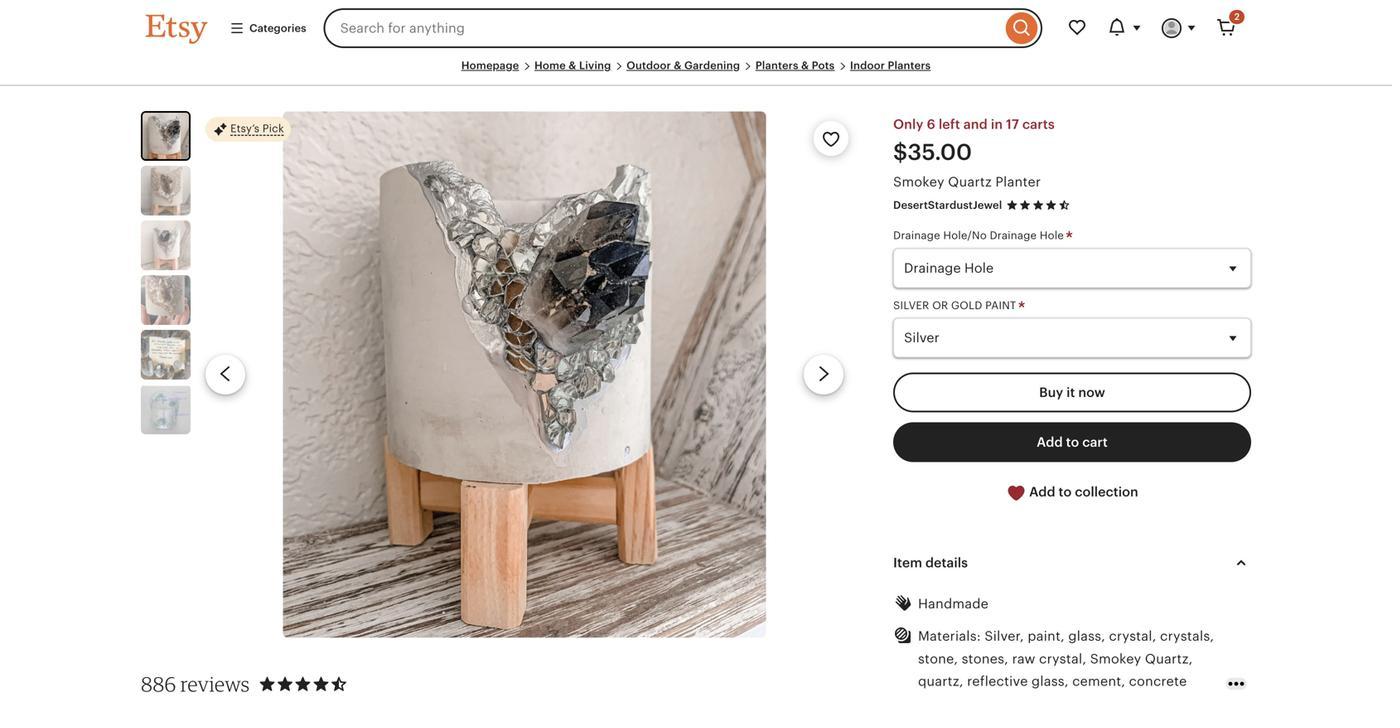 Task type: describe. For each thing, give the bounding box(es) containing it.
collection
[[1076, 485, 1139, 500]]

2 link
[[1207, 8, 1247, 48]]

silver
[[894, 299, 930, 312]]

0 horizontal spatial smokey quartz planter image 1 image
[[143, 113, 189, 159]]

stone,
[[919, 652, 959, 666]]

buy
[[1040, 385, 1064, 400]]

1 vertical spatial crystal,
[[1040, 652, 1087, 666]]

smokey quartz planter image 4 image
[[141, 275, 191, 325]]

item details button
[[879, 543, 1267, 583]]

homepage
[[462, 59, 519, 72]]

0 vertical spatial crystal,
[[1110, 629, 1157, 644]]

add to collection button
[[894, 472, 1252, 513]]

none search field inside 'categories' banner
[[324, 8, 1043, 48]]

planter
[[996, 174, 1042, 189]]

outdoor
[[627, 59, 671, 72]]

& for home
[[569, 59, 577, 72]]

quartz,
[[919, 674, 964, 689]]

pots
[[812, 59, 835, 72]]

planters & pots link
[[756, 59, 835, 72]]

cement,
[[1073, 674, 1126, 689]]

hole
[[1040, 229, 1065, 242]]

and
[[964, 117, 988, 132]]

materials: silver, paint, glass, crystal, crystals, stone, stones, raw crystal, smokey quartz, quartz, reflective glass, cement, concrete
[[919, 629, 1215, 689]]

etsy's pick
[[230, 122, 284, 135]]

indoor planters
[[851, 59, 931, 72]]

smokey quartz planter image 3 image
[[141, 221, 191, 270]]

menu bar containing homepage
[[146, 58, 1247, 86]]

quartz,
[[1146, 652, 1194, 666]]

add to cart button
[[894, 422, 1252, 462]]

1 planters from the left
[[756, 59, 799, 72]]

desertstardustjewel link
[[894, 199, 1003, 211]]

add for add to collection
[[1030, 485, 1056, 500]]

smokey quartz planter image 6 image
[[141, 385, 191, 435]]

categories
[[250, 22, 306, 34]]

categories banner
[[116, 0, 1277, 58]]

crystals,
[[1161, 629, 1215, 644]]

etsy's
[[230, 122, 260, 135]]

1 drainage from the left
[[894, 229, 941, 242]]

0 horizontal spatial smokey
[[894, 174, 945, 189]]

living
[[579, 59, 612, 72]]

buy it now button
[[894, 373, 1252, 413]]

outdoor & gardening
[[627, 59, 741, 72]]

paint,
[[1028, 629, 1065, 644]]

home & living
[[535, 59, 612, 72]]

1 horizontal spatial smokey quartz planter image 1 image
[[283, 111, 766, 638]]

stones,
[[962, 652, 1009, 666]]

to for collection
[[1059, 485, 1072, 500]]

2
[[1235, 12, 1240, 22]]

smokey inside materials: silver, paint, glass, crystal, crystals, stone, stones, raw crystal, smokey quartz, quartz, reflective glass, cement, concrete
[[1091, 652, 1142, 666]]

quartz
[[949, 174, 992, 189]]

or
[[933, 299, 949, 312]]

pick
[[263, 122, 284, 135]]



Task type: vqa. For each thing, say whether or not it's contained in the screenshot.
paint,
yes



Task type: locate. For each thing, give the bounding box(es) containing it.
it
[[1067, 385, 1076, 400]]

Search for anything text field
[[324, 8, 1002, 48]]

indoor planters link
[[851, 59, 931, 72]]

smokey quartz planter image 5 image
[[141, 330, 191, 380]]

& right outdoor
[[674, 59, 682, 72]]

paint
[[986, 299, 1017, 312]]

reflective
[[968, 674, 1029, 689]]

materials:
[[919, 629, 982, 644]]

desertstardustjewel
[[894, 199, 1003, 211]]

& left "pots"
[[802, 59, 810, 72]]

to
[[1067, 435, 1080, 450], [1059, 485, 1072, 500]]

3 & from the left
[[802, 59, 810, 72]]

add to collection
[[1027, 485, 1139, 500]]

smokey quartz planter image 1 image
[[283, 111, 766, 638], [143, 113, 189, 159]]

silver or gold paint
[[894, 299, 1020, 312]]

smokey up 'cement,'
[[1091, 652, 1142, 666]]

buy it now
[[1040, 385, 1106, 400]]

handmade
[[919, 596, 989, 611]]

concrete
[[1130, 674, 1188, 689]]

add left cart
[[1037, 435, 1063, 450]]

to left collection
[[1059, 485, 1072, 500]]

1 horizontal spatial &
[[674, 59, 682, 72]]

drainage down desertstardustjewel
[[894, 229, 941, 242]]

cart
[[1083, 435, 1108, 450]]

gardening
[[685, 59, 741, 72]]

$35.00
[[894, 139, 973, 165]]

add down add to cart button
[[1030, 485, 1056, 500]]

0 horizontal spatial drainage
[[894, 229, 941, 242]]

0 vertical spatial add
[[1037, 435, 1063, 450]]

0 vertical spatial to
[[1067, 435, 1080, 450]]

reviews
[[181, 672, 250, 696]]

& for outdoor
[[674, 59, 682, 72]]

now
[[1079, 385, 1106, 400]]

glass, down raw
[[1032, 674, 1069, 689]]

planters left "pots"
[[756, 59, 799, 72]]

smokey quartz planter image 2 image
[[141, 166, 191, 216]]

None search field
[[324, 8, 1043, 48]]

crystal, up quartz,
[[1110, 629, 1157, 644]]

add for add to cart
[[1037, 435, 1063, 450]]

planters & pots
[[756, 59, 835, 72]]

1 horizontal spatial smokey
[[1091, 652, 1142, 666]]

drainage hole/no drainage hole
[[894, 229, 1068, 242]]

in
[[992, 117, 1003, 132]]

smokey quartz planter
[[894, 174, 1042, 189]]

0 horizontal spatial crystal,
[[1040, 652, 1087, 666]]

crystal, down paint,
[[1040, 652, 1087, 666]]

0 horizontal spatial planters
[[756, 59, 799, 72]]

886 reviews
[[141, 672, 250, 696]]

hole/no
[[944, 229, 987, 242]]

etsy's pick button
[[206, 116, 291, 143]]

home & living link
[[535, 59, 612, 72]]

smokey down $35.00
[[894, 174, 945, 189]]

1 horizontal spatial crystal,
[[1110, 629, 1157, 644]]

carts
[[1023, 117, 1055, 132]]

0 vertical spatial glass,
[[1069, 629, 1106, 644]]

left
[[939, 117, 961, 132]]

2 horizontal spatial &
[[802, 59, 810, 72]]

886
[[141, 672, 176, 696]]

planters
[[756, 59, 799, 72], [888, 59, 931, 72]]

raw
[[1013, 652, 1036, 666]]

1 & from the left
[[569, 59, 577, 72]]

to left cart
[[1067, 435, 1080, 450]]

drainage left 'hole'
[[990, 229, 1037, 242]]

1 vertical spatial smokey
[[1091, 652, 1142, 666]]

smokey
[[894, 174, 945, 189], [1091, 652, 1142, 666]]

6
[[927, 117, 936, 132]]

glass, right paint,
[[1069, 629, 1106, 644]]

add
[[1037, 435, 1063, 450], [1030, 485, 1056, 500]]

menu bar
[[146, 58, 1247, 86]]

homepage link
[[462, 59, 519, 72]]

silver,
[[985, 629, 1025, 644]]

2 planters from the left
[[888, 59, 931, 72]]

1 horizontal spatial planters
[[888, 59, 931, 72]]

details
[[926, 555, 969, 570]]

categories button
[[217, 13, 319, 43]]

&
[[569, 59, 577, 72], [674, 59, 682, 72], [802, 59, 810, 72]]

& right home
[[569, 59, 577, 72]]

1 vertical spatial add
[[1030, 485, 1056, 500]]

outdoor & gardening link
[[627, 59, 741, 72]]

to for cart
[[1067, 435, 1080, 450]]

only 6 left and in 17 carts $35.00
[[894, 117, 1055, 165]]

2 drainage from the left
[[990, 229, 1037, 242]]

glass,
[[1069, 629, 1106, 644], [1032, 674, 1069, 689]]

planters right indoor
[[888, 59, 931, 72]]

17
[[1007, 117, 1020, 132]]

indoor
[[851, 59, 886, 72]]

only
[[894, 117, 924, 132]]

item
[[894, 555, 923, 570]]

0 vertical spatial smokey
[[894, 174, 945, 189]]

2 & from the left
[[674, 59, 682, 72]]

crystal,
[[1110, 629, 1157, 644], [1040, 652, 1087, 666]]

home
[[535, 59, 566, 72]]

& for planters
[[802, 59, 810, 72]]

0 horizontal spatial &
[[569, 59, 577, 72]]

1 horizontal spatial drainage
[[990, 229, 1037, 242]]

gold
[[952, 299, 983, 312]]

item details
[[894, 555, 969, 570]]

drainage
[[894, 229, 941, 242], [990, 229, 1037, 242]]

1 vertical spatial glass,
[[1032, 674, 1069, 689]]

1 vertical spatial to
[[1059, 485, 1072, 500]]

add to cart
[[1037, 435, 1108, 450]]



